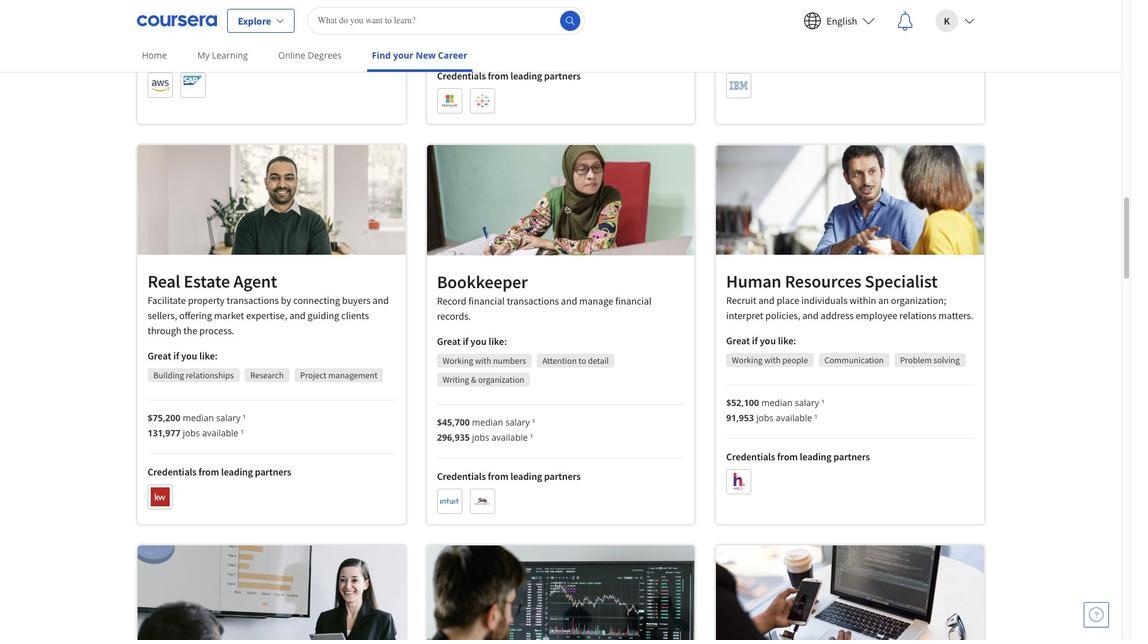 Task type: vqa. For each thing, say whether or not it's contained in the screenshot.
them
no



Task type: describe. For each thing, give the bounding box(es) containing it.
working with numbers
[[443, 355, 526, 367]]

relations
[[900, 309, 937, 322]]

$104,300
[[148, 0, 186, 12]]

by
[[281, 294, 291, 307]]

and down individuals at top right
[[803, 309, 819, 322]]

credentials down career
[[437, 69, 486, 82]]

organization
[[478, 374, 525, 385]]

great if you like: for resources
[[727, 334, 797, 347]]

$52,100 median salary ¹ 91,953 jobs available ¹
[[727, 397, 825, 424]]

transactions inside bookkeeper record financial transactions and manage financial records.
[[507, 295, 559, 307]]

record
[[437, 295, 467, 307]]

within
[[850, 294, 877, 307]]

$45,700 median salary ¹ 296,935 jobs available ¹
[[437, 416, 535, 444]]

131,977
[[148, 427, 181, 439]]

great if you like: for estate
[[148, 349, 218, 362]]

find your new career
[[372, 49, 468, 61]]

$75,200 median salary ¹ 131,977 jobs available ¹
[[148, 412, 246, 439]]

online
[[278, 49, 306, 61]]

career
[[438, 49, 468, 61]]

my learning link
[[192, 41, 253, 69]]

$52,100
[[727, 397, 759, 409]]

jobs for $52,100 median salary ¹ 91,953 jobs available ¹
[[757, 412, 774, 424]]

explore button
[[227, 9, 295, 33]]

$104,300 median salary ¹ 102,622 jobs available ¹
[[148, 0, 251, 27]]

median inside $104,300 median salary ¹ 102,622 jobs available ¹
[[188, 0, 219, 12]]

median inside median salary ¹ jobs available ¹
[[767, 0, 798, 12]]

connecting
[[293, 294, 340, 307]]

my learning
[[197, 49, 248, 61]]

communication
[[825, 355, 884, 366]]

specialist
[[865, 270, 938, 293]]

expertise,
[[246, 309, 287, 322]]

jobs inside median salary ¹ jobs available ¹
[[762, 16, 779, 28]]

&
[[471, 374, 477, 385]]

available for $75,200 median salary ¹ 131,977 jobs available ¹
[[202, 427, 239, 439]]

process.
[[200, 324, 234, 337]]

learning
[[212, 49, 248, 61]]

partners for bookkeeper
[[544, 470, 581, 483]]

real estate agent facilitate property transactions by connecting buyers and sellers, offering market expertise, and guiding clients through the process.
[[148, 270, 389, 337]]

real
[[148, 270, 180, 293]]

k
[[944, 14, 950, 27]]

great for real estate agent
[[148, 349, 171, 362]]

91,953
[[727, 412, 754, 424]]

human
[[727, 270, 782, 293]]

to
[[579, 355, 586, 367]]

2 financial from the left
[[616, 295, 652, 307]]

from for human resources specialist
[[778, 450, 798, 463]]

like: for resources
[[778, 334, 797, 347]]

credentials for bookkeeper
[[437, 470, 486, 483]]

median salary ¹ jobs available ¹
[[759, 0, 830, 28]]

manage
[[580, 295, 614, 307]]

offering
[[179, 309, 212, 322]]

my
[[197, 49, 210, 61]]

available right 76,679
[[487, 31, 523, 43]]

leading for real estate agent
[[221, 466, 253, 478]]

problem
[[901, 355, 932, 366]]

102,622
[[148, 15, 181, 27]]

market
[[214, 309, 244, 322]]

salary inside $104,300 median salary ¹ 102,622 jobs available ¹
[[221, 0, 246, 12]]

an
[[879, 294, 889, 307]]

salary inside median salary ¹ jobs available ¹
[[800, 0, 825, 12]]

k button
[[926, 0, 985, 41]]

new
[[416, 49, 436, 61]]

and inside bookkeeper record financial transactions and manage financial records.
[[561, 295, 578, 307]]

detail
[[588, 355, 609, 367]]

home
[[142, 49, 167, 61]]

attention to detail
[[543, 355, 609, 367]]

you for estate
[[181, 349, 197, 362]]

online degrees link
[[273, 41, 347, 69]]

credentials for human resources specialist
[[727, 450, 776, 463]]

degrees
[[308, 49, 342, 61]]

the
[[184, 324, 197, 337]]

working for resources
[[732, 355, 763, 366]]

find your new career link
[[367, 41, 473, 72]]

credentials from leading partners for human resources specialist
[[727, 450, 870, 463]]

median for bookkeeper
[[472, 416, 503, 428]]

matters.
[[939, 309, 974, 322]]

partners for human resources specialist
[[834, 450, 870, 463]]

recruit
[[727, 294, 757, 307]]

leading for human resources specialist
[[800, 450, 832, 463]]

credentials from leading partners for real estate agent
[[148, 466, 291, 478]]

bookkeeper
[[437, 271, 528, 293]]

76,679 jobs available ¹
[[437, 31, 528, 43]]

from down $104,300 median salary ¹ 102,622 jobs available ¹
[[199, 54, 219, 67]]

from down 76,679 jobs available ¹
[[488, 69, 509, 82]]

relationships
[[186, 370, 234, 381]]

your
[[393, 49, 414, 61]]

attention
[[543, 355, 577, 367]]

you for record
[[471, 335, 487, 348]]

find
[[372, 49, 391, 61]]

coursera image
[[137, 10, 217, 31]]

problem solving
[[901, 355, 960, 366]]

transactions inside real estate agent facilitate property transactions by connecting buyers and sellers, offering market expertise, and guiding clients through the process.
[[227, 294, 279, 307]]

$45,700
[[437, 416, 470, 428]]

and right buyers
[[373, 294, 389, 307]]



Task type: locate. For each thing, give the bounding box(es) containing it.
jobs inside the $45,700 median salary ¹ 296,935 jobs available ¹
[[472, 432, 490, 444]]

bookkeeper record financial transactions and manage financial records.
[[437, 271, 652, 322]]

available up my learning link
[[202, 15, 239, 27]]

0 horizontal spatial with
[[475, 355, 492, 367]]

great down interpret
[[727, 334, 750, 347]]

1 horizontal spatial you
[[471, 335, 487, 348]]

writing & organization
[[443, 374, 525, 385]]

jobs inside $104,300 median salary ¹ 102,622 jobs available ¹
[[183, 15, 200, 27]]

organization;
[[891, 294, 947, 307]]

with up writing & organization
[[475, 355, 492, 367]]

if up working with people
[[752, 334, 758, 347]]

0 horizontal spatial great if you like:
[[148, 349, 218, 362]]

if up working with numbers at the bottom left of the page
[[463, 335, 469, 348]]

you for resources
[[760, 334, 776, 347]]

salary inside $75,200 median salary ¹ 131,977 jobs available ¹
[[216, 412, 241, 424]]

jobs
[[183, 15, 200, 27], [762, 16, 779, 28], [467, 31, 484, 43], [757, 412, 774, 424], [183, 427, 200, 439], [472, 432, 490, 444]]

2 horizontal spatial you
[[760, 334, 776, 347]]

credentials for real estate agent
[[148, 466, 197, 478]]

partners for real estate agent
[[255, 466, 291, 478]]

available right 296,935
[[492, 432, 528, 444]]

leading down the $45,700 median salary ¹ 296,935 jobs available ¹
[[511, 470, 542, 483]]

facilitate
[[148, 294, 186, 307]]

interpret
[[727, 309, 764, 322]]

great if you like: up working with people
[[727, 334, 797, 347]]

credentials down 131,977
[[148, 466, 197, 478]]

if for estate
[[173, 349, 179, 362]]

available for $52,100 median salary ¹ 91,953 jobs available ¹
[[776, 412, 812, 424]]

salary
[[221, 0, 246, 12], [800, 0, 825, 12], [795, 397, 820, 409], [216, 412, 241, 424], [506, 416, 530, 428]]

policies,
[[766, 309, 801, 322]]

salary for bookkeeper
[[506, 416, 530, 428]]

sellers,
[[148, 309, 177, 322]]

project
[[300, 370, 327, 381]]

$75,200
[[148, 412, 181, 424]]

management
[[328, 370, 378, 381]]

home link
[[137, 41, 172, 69]]

help center image
[[1089, 608, 1105, 623]]

median inside the $45,700 median salary ¹ 296,935 jobs available ¹
[[472, 416, 503, 428]]

credentials from leading partners for bookkeeper
[[437, 470, 581, 483]]

available left english
[[781, 16, 818, 28]]

and left manage
[[561, 295, 578, 307]]

partners
[[255, 54, 291, 67], [544, 69, 581, 82], [834, 450, 870, 463], [255, 466, 291, 478], [544, 470, 581, 483]]

available inside the $45,700 median salary ¹ 296,935 jobs available ¹
[[492, 432, 528, 444]]

you up building relationships
[[181, 349, 197, 362]]

None search field
[[307, 7, 585, 34]]

leading
[[221, 54, 253, 67], [511, 69, 542, 82], [800, 450, 832, 463], [221, 466, 253, 478], [511, 470, 542, 483]]

great for human resources specialist
[[727, 334, 750, 347]]

individuals
[[802, 294, 848, 307]]

online degrees
[[278, 49, 342, 61]]

0 horizontal spatial if
[[173, 349, 179, 362]]

median inside $75,200 median salary ¹ 131,977 jobs available ¹
[[183, 412, 214, 424]]

from for real estate agent
[[199, 466, 219, 478]]

people
[[783, 355, 808, 366]]

median for real estate agent
[[183, 412, 214, 424]]

1 horizontal spatial financial
[[616, 295, 652, 307]]

great if you like: up building relationships
[[148, 349, 218, 362]]

available for $45,700 median salary ¹ 296,935 jobs available ¹
[[492, 432, 528, 444]]

¹
[[248, 0, 251, 12], [827, 0, 830, 12], [241, 15, 244, 27], [820, 16, 823, 28], [525, 31, 528, 43], [822, 397, 825, 409], [243, 412, 246, 424], [815, 412, 818, 424], [532, 416, 535, 428], [241, 427, 244, 439], [530, 432, 533, 444]]

jobs for $45,700 median salary ¹ 296,935 jobs available ¹
[[472, 432, 490, 444]]

available inside median salary ¹ jobs available ¹
[[781, 16, 818, 28]]

2 horizontal spatial if
[[752, 334, 758, 347]]

credentials down 296,935
[[437, 470, 486, 483]]

if
[[752, 334, 758, 347], [463, 335, 469, 348], [173, 349, 179, 362]]

median for human resources specialist
[[762, 397, 793, 409]]

jobs for $75,200 median salary ¹ 131,977 jobs available ¹
[[183, 427, 200, 439]]

credentials left my
[[148, 54, 197, 67]]

with for record
[[475, 355, 492, 367]]

0 horizontal spatial transactions
[[227, 294, 279, 307]]

like: for record
[[489, 335, 507, 348]]

writing
[[443, 374, 469, 385]]

0 horizontal spatial like:
[[199, 349, 218, 362]]

from down the $45,700 median salary ¹ 296,935 jobs available ¹
[[488, 470, 509, 483]]

available for $104,300 median salary ¹ 102,622 jobs available ¹
[[202, 15, 239, 27]]

property
[[188, 294, 225, 307]]

great if you like: up working with numbers at the bottom left of the page
[[437, 335, 507, 348]]

with left people on the bottom of the page
[[765, 355, 781, 366]]

clients
[[342, 309, 369, 322]]

1 horizontal spatial like:
[[489, 335, 507, 348]]

numbers
[[493, 355, 526, 367]]

2 horizontal spatial great
[[727, 334, 750, 347]]

leading down $75,200 median salary ¹ 131,977 jobs available ¹
[[221, 466, 253, 478]]

estate
[[184, 270, 230, 293]]

from
[[199, 54, 219, 67], [488, 69, 509, 82], [778, 450, 798, 463], [199, 466, 219, 478], [488, 470, 509, 483]]

great for bookkeeper
[[437, 335, 461, 348]]

credentials from leading partners down $104,300 median salary ¹ 102,622 jobs available ¹
[[148, 54, 291, 67]]

financial
[[469, 295, 505, 307], [616, 295, 652, 307]]

0 horizontal spatial financial
[[469, 295, 505, 307]]

with
[[765, 355, 781, 366], [475, 355, 492, 367]]

median inside $52,100 median salary ¹ 91,953 jobs available ¹
[[762, 397, 793, 409]]

0 horizontal spatial working
[[443, 355, 473, 367]]

you up working with numbers at the bottom left of the page
[[471, 335, 487, 348]]

credentials from leading partners down 76,679 jobs available ¹
[[437, 69, 581, 82]]

working with people
[[732, 355, 808, 366]]

solving
[[934, 355, 960, 366]]

available right 91,953
[[776, 412, 812, 424]]

transactions down bookkeeper
[[507, 295, 559, 307]]

What do you want to learn? text field
[[307, 7, 585, 34]]

jobs inside $52,100 median salary ¹ 91,953 jobs available ¹
[[757, 412, 774, 424]]

financial down bookkeeper
[[469, 295, 505, 307]]

employee
[[856, 309, 898, 322]]

leading down 76,679 jobs available ¹
[[511, 69, 542, 82]]

296,935
[[437, 432, 470, 444]]

available inside $104,300 median salary ¹ 102,622 jobs available ¹
[[202, 15, 239, 27]]

credentials from leading partners down $75,200 median salary ¹ 131,977 jobs available ¹
[[148, 466, 291, 478]]

you
[[760, 334, 776, 347], [471, 335, 487, 348], [181, 349, 197, 362]]

explore
[[238, 14, 271, 27]]

and
[[373, 294, 389, 307], [759, 294, 775, 307], [561, 295, 578, 307], [289, 309, 306, 322], [803, 309, 819, 322]]

data scientist image
[[427, 546, 695, 641]]

working up the $52,100
[[732, 355, 763, 366]]

english button
[[794, 0, 885, 41]]

bookkeeper image
[[427, 145, 695, 255]]

2 horizontal spatial great if you like:
[[727, 334, 797, 347]]

0 horizontal spatial you
[[181, 349, 197, 362]]

buyers
[[342, 294, 371, 307]]

like: up relationships
[[199, 349, 218, 362]]

leading for bookkeeper
[[511, 470, 542, 483]]

leading down $52,100 median salary ¹ 91,953 jobs available ¹ at the bottom of page
[[800, 450, 832, 463]]

transactions down agent at the left of the page
[[227, 294, 279, 307]]

agent
[[234, 270, 277, 293]]

1 horizontal spatial great if you like:
[[437, 335, 507, 348]]

working up writing on the bottom left of the page
[[443, 355, 473, 367]]

if for resources
[[752, 334, 758, 347]]

jobs inside $75,200 median salary ¹ 131,977 jobs available ¹
[[183, 427, 200, 439]]

transactions
[[227, 294, 279, 307], [507, 295, 559, 307]]

great if you like: for record
[[437, 335, 507, 348]]

like: up people on the bottom of the page
[[778, 334, 797, 347]]

data analyst image
[[138, 546, 406, 641]]

1 horizontal spatial transactions
[[507, 295, 559, 307]]

credentials from leading partners down $52,100 median salary ¹ 91,953 jobs available ¹ at the bottom of page
[[727, 450, 870, 463]]

1 horizontal spatial if
[[463, 335, 469, 348]]

1 horizontal spatial great
[[437, 335, 461, 348]]

working for record
[[443, 355, 473, 367]]

building
[[153, 370, 184, 381]]

1 horizontal spatial with
[[765, 355, 781, 366]]

like: up numbers
[[489, 335, 507, 348]]

and down by on the top left of page
[[289, 309, 306, 322]]

salary for real estate agent
[[216, 412, 241, 424]]

leading right my
[[221, 54, 253, 67]]

available inside $75,200 median salary ¹ 131,977 jobs available ¹
[[202, 427, 239, 439]]

salary for human resources specialist
[[795, 397, 820, 409]]

salary inside the $45,700 median salary ¹ 296,935 jobs available ¹
[[506, 416, 530, 428]]

building relationships
[[153, 370, 234, 381]]

available inside $52,100 median salary ¹ 91,953 jobs available ¹
[[776, 412, 812, 424]]

resources
[[785, 270, 862, 293]]

research
[[250, 370, 284, 381]]

with for resources
[[765, 355, 781, 366]]

like: for estate
[[199, 349, 218, 362]]

and left place
[[759, 294, 775, 307]]

available
[[202, 15, 239, 27], [781, 16, 818, 28], [487, 31, 523, 43], [776, 412, 812, 424], [202, 427, 239, 439], [492, 432, 528, 444]]

from for bookkeeper
[[488, 470, 509, 483]]

great down the records. at the left of page
[[437, 335, 461, 348]]

project management
[[300, 370, 378, 381]]

from down $75,200 median salary ¹ 131,977 jobs available ¹
[[199, 466, 219, 478]]

if up building
[[173, 349, 179, 362]]

address
[[821, 309, 854, 322]]

like:
[[778, 334, 797, 347], [489, 335, 507, 348], [199, 349, 218, 362]]

place
[[777, 294, 800, 307]]

you up working with people
[[760, 334, 776, 347]]

jobs for $104,300 median salary ¹ 102,622 jobs available ¹
[[183, 15, 200, 27]]

working
[[732, 355, 763, 366], [443, 355, 473, 367]]

great up building
[[148, 349, 171, 362]]

median
[[188, 0, 219, 12], [767, 0, 798, 12], [762, 397, 793, 409], [183, 412, 214, 424], [472, 416, 503, 428]]

available right 131,977
[[202, 427, 239, 439]]

0 horizontal spatial great
[[148, 349, 171, 362]]

credentials down 91,953
[[727, 450, 776, 463]]

1 horizontal spatial working
[[732, 355, 763, 366]]

english
[[827, 14, 858, 27]]

financial right manage
[[616, 295, 652, 307]]

great if you like:
[[727, 334, 797, 347], [437, 335, 507, 348], [148, 349, 218, 362]]

great
[[727, 334, 750, 347], [437, 335, 461, 348], [148, 349, 171, 362]]

salary inside $52,100 median salary ¹ 91,953 jobs available ¹
[[795, 397, 820, 409]]

76,679
[[437, 31, 465, 43]]

human resources specialist recruit and place individuals within an organization; interpret policies, and address employee relations matters.
[[727, 270, 974, 322]]

credentials from leading partners down the $45,700 median salary ¹ 296,935 jobs available ¹
[[437, 470, 581, 483]]

through
[[148, 324, 182, 337]]

2 horizontal spatial like:
[[778, 334, 797, 347]]

guiding
[[308, 309, 340, 322]]

from down $52,100 median salary ¹ 91,953 jobs available ¹ at the bottom of page
[[778, 450, 798, 463]]

credentials from leading partners
[[148, 54, 291, 67], [437, 69, 581, 82], [727, 450, 870, 463], [148, 466, 291, 478], [437, 470, 581, 483]]

1 financial from the left
[[469, 295, 505, 307]]

if for record
[[463, 335, 469, 348]]

records.
[[437, 310, 471, 322]]



